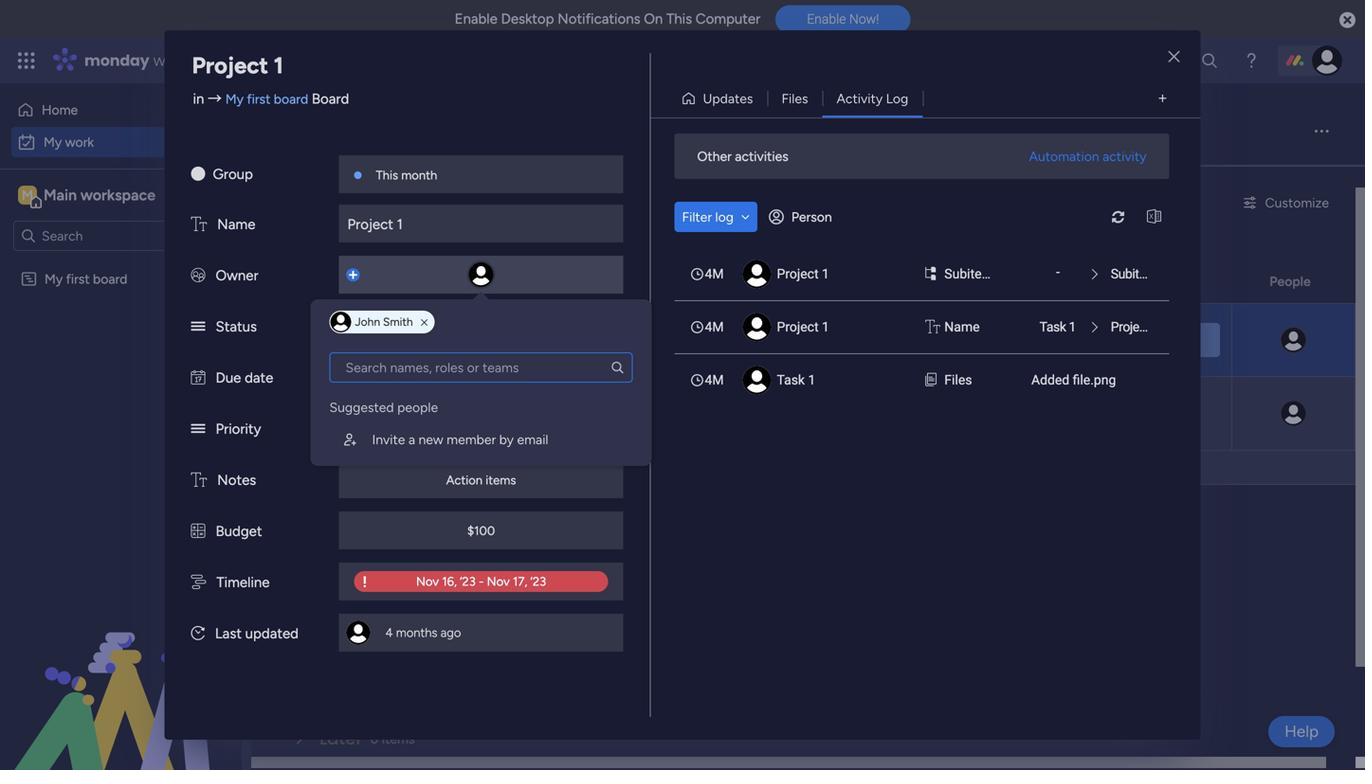 Task type: describe. For each thing, give the bounding box(es) containing it.
1 horizontal spatial task
[[1040, 320, 1066, 335]]

filter
[[682, 209, 712, 225]]

work for my
[[65, 134, 94, 150]]

v2 sun image
[[191, 166, 205, 183]]

suggested
[[329, 400, 394, 416]]

add
[[322, 460, 346, 476]]

[object object] element
[[329, 421, 633, 459]]

last updated
[[215, 626, 299, 643]]

management
[[191, 50, 295, 71]]

file.png
[[1073, 373, 1116, 388]]

john smith image inside dialog
[[330, 312, 351, 333]]

past
[[320, 272, 357, 296]]

nov 16, 2023 for topmost v2 overdue deadline image
[[826, 333, 898, 348]]

0 vertical spatial 16,
[[852, 333, 867, 348]]

added file.png
[[1032, 373, 1116, 388]]

new
[[287, 195, 315, 211]]

member
[[447, 432, 496, 448]]

this left week
[[320, 591, 354, 615]]

search image for search for content search box in the top of the page
[[610, 360, 625, 375]]

1 vertical spatial v2 overdue deadline image
[[346, 368, 361, 386]]

working
[[971, 332, 1020, 348]]

my first board for second my first board button from the bottom
[[316, 314, 399, 330]]

log
[[886, 91, 909, 107]]

this month for first my first board button from the bottom of the page
[[423, 388, 489, 404]]

main workspace
[[44, 186, 155, 204]]

0 vertical spatial status
[[987, 274, 1026, 290]]

search image for filter dashboard by text search box
[[510, 195, 525, 210]]

this week 0 items
[[320, 591, 456, 615]]

notifications
[[558, 10, 641, 27]]

budget
[[216, 523, 262, 540]]

items inside the later 0 items
[[382, 731, 415, 748]]

in → my first board board
[[193, 91, 349, 108]]

this right on
[[666, 10, 692, 27]]

board down dates
[[364, 314, 399, 330]]

new item button
[[280, 188, 352, 218]]

0 horizontal spatial dapulse text column image
[[191, 216, 207, 233]]

v2 subtasks column small image
[[926, 265, 936, 284]]

person
[[792, 209, 832, 225]]

ago
[[441, 626, 461, 641]]

enable now!
[[807, 11, 879, 27]]

0 vertical spatial 2023
[[870, 333, 898, 348]]

close image
[[1168, 50, 1180, 64]]

nov 16, 2023 for v2 overdue deadline image to the bottom
[[445, 370, 517, 385]]

activities
[[735, 148, 789, 164]]

project 1 dialog
[[0, 0, 1365, 771]]

dapulse addbtn image
[[347, 269, 358, 281]]

4 months ago
[[385, 626, 461, 641]]

other activities
[[697, 148, 789, 164]]

person button
[[761, 202, 844, 232]]

on
[[644, 10, 663, 27]]

filter log
[[682, 209, 734, 225]]

4
[[385, 626, 393, 641]]

john smith
[[355, 315, 413, 329]]

angle down image
[[741, 210, 750, 224]]

new item
[[287, 195, 345, 211]]

name inside list box
[[945, 320, 980, 335]]

month for second my first board button from the bottom
[[451, 314, 489, 330]]

subitem inside list box
[[1111, 266, 1157, 282]]

action items
[[446, 473, 516, 488]]

now!
[[849, 11, 879, 27]]

my down board
[[280, 110, 323, 152]]

hide
[[586, 195, 614, 211]]

Search for content search field
[[329, 353, 633, 383]]

this right the smith
[[423, 314, 447, 330]]

1 vertical spatial subitem 1
[[338, 416, 406, 434]]

owner
[[216, 267, 258, 284]]

subitem 1 inside list box
[[1111, 266, 1167, 282]]

a
[[409, 432, 415, 448]]

updates button
[[674, 83, 767, 114]]

john
[[355, 315, 380, 329]]

activity log button
[[823, 83, 923, 114]]

monday work management
[[84, 50, 295, 71]]

1 my first board button from the top
[[310, 312, 404, 333]]

dapulse text column image
[[191, 472, 207, 489]]

0 vertical spatial v2 overdue deadline image
[[795, 331, 811, 349]]

new
[[419, 432, 443, 448]]

customize button
[[1235, 188, 1337, 218]]

m
[[22, 187, 33, 203]]

workspace selection element
[[18, 184, 158, 209]]

v2 multiple person column image
[[191, 267, 205, 284]]

0 horizontal spatial task
[[777, 373, 805, 388]]

1 button
[[382, 314, 395, 388]]

16, inside project 1 dialog
[[471, 370, 486, 385]]

people
[[397, 400, 438, 416]]

week
[[359, 591, 404, 615]]

desktop
[[501, 10, 554, 27]]

this up new
[[423, 388, 447, 404]]

dates
[[362, 272, 412, 296]]

board up invite
[[364, 388, 399, 404]]

due date
[[216, 370, 273, 387]]

my first board link
[[225, 91, 308, 107]]

add view image
[[1159, 92, 1167, 105]]

my work
[[44, 134, 94, 150]]

0 horizontal spatial subitem
[[338, 416, 396, 434]]

working on it
[[971, 332, 1050, 348]]

low inside project 1 dialog
[[468, 420, 493, 437]]

priority inside project 1 dialog
[[216, 421, 261, 438]]

people
[[1270, 274, 1311, 290]]

group
[[213, 166, 253, 183]]

my work link
[[11, 127, 230, 157]]

smith
[[383, 315, 413, 329]]

dapulse x slim image
[[421, 318, 428, 329]]

action
[[446, 473, 483, 488]]

first inside list box
[[66, 271, 90, 287]]

files inside button
[[782, 91, 808, 107]]

this month inside project 1 dialog
[[376, 168, 437, 183]]

board inside in → my first board board
[[274, 91, 308, 107]]

first inside in → my first board board
[[247, 91, 271, 107]]

list box containing suggested people
[[326, 353, 637, 459]]

home option
[[11, 95, 230, 125]]

today
[[320, 522, 374, 547]]

log
[[715, 209, 734, 225]]

+ add item
[[310, 460, 376, 476]]

activity
[[1103, 148, 1147, 164]]

my up the "add"
[[316, 388, 334, 404]]

0 vertical spatial john smith image
[[1312, 46, 1343, 76]]

items inside project 1 dialog
[[486, 473, 516, 488]]

automation activity button
[[1022, 141, 1154, 172]]

enable for enable desktop notifications on this computer
[[455, 10, 498, 27]]

dialog containing suggested people
[[311, 300, 652, 466]]

help button
[[1269, 717, 1335, 748]]

updated
[[245, 626, 299, 643]]

board
[[312, 91, 349, 108]]

help image
[[1242, 51, 1261, 70]]

this month button for first my first board button from the bottom of the page
[[418, 386, 495, 407]]

timeline
[[217, 575, 270, 592]]

due
[[216, 370, 241, 387]]

1 inside button
[[386, 344, 391, 357]]

2 my first board button from the top
[[310, 386, 404, 407]]

later
[[320, 727, 363, 751]]



Task type: vqa. For each thing, say whether or not it's contained in the screenshot.
the My in My work BUTTON
no



Task type: locate. For each thing, give the bounding box(es) containing it.
4m for files
[[705, 373, 724, 388]]

workspace
[[81, 186, 155, 204]]

my work
[[280, 110, 407, 152]]

0 horizontal spatial name
[[217, 216, 255, 233]]

0 vertical spatial work
[[153, 50, 187, 71]]

items inside the 'past dates 2 items'
[[430, 276, 463, 292]]

month right "dapulse x slim" image on the top left of the page
[[451, 314, 489, 330]]

1 vertical spatial low
[[468, 420, 493, 437]]

0 horizontal spatial v2 overdue deadline image
[[346, 368, 361, 386]]

workspace image
[[18, 185, 37, 206]]

this month button
[[418, 312, 495, 333], [418, 386, 495, 407]]

my first board
[[45, 271, 127, 287], [316, 314, 399, 330], [316, 388, 399, 404]]

last
[[215, 626, 242, 643]]

subitems
[[945, 266, 1000, 282]]

0 vertical spatial nov 16, 2023
[[826, 333, 898, 348]]

subitem left a
[[338, 416, 396, 434]]

0 horizontal spatial item
[[318, 195, 345, 211]]

invite a new member by email
[[372, 432, 549, 448]]

month
[[401, 168, 437, 183], [451, 314, 489, 330], [451, 388, 489, 404]]

this down work
[[376, 168, 398, 183]]

files inside list box
[[945, 373, 972, 388]]

0 horizontal spatial task 1
[[777, 373, 816, 388]]

1 4m from the top
[[705, 266, 724, 282]]

priority up notes
[[216, 421, 261, 438]]

this month down search for content search box in the top of the page
[[423, 388, 489, 404]]

1 vertical spatial this month
[[423, 314, 489, 330]]

1 horizontal spatial status
[[987, 274, 1026, 290]]

0 vertical spatial priority
[[1133, 274, 1177, 290]]

john smith image
[[467, 261, 495, 289]]

my first board for first my first board button from the bottom of the page
[[316, 388, 399, 404]]

subitem 1 down export to excel icon
[[1111, 266, 1167, 282]]

it
[[1042, 332, 1050, 348]]

files left activity
[[782, 91, 808, 107]]

0 horizontal spatial subitem 1
[[338, 416, 406, 434]]

1 horizontal spatial dapulse text column image
[[926, 318, 940, 338]]

this inside project 1 dialog
[[376, 168, 398, 183]]

1 horizontal spatial list box
[[675, 247, 1169, 407]]

item inside button
[[318, 195, 345, 211]]

lottie animation element
[[0, 579, 242, 771]]

this month button down 2
[[418, 312, 495, 333]]

0 vertical spatial files
[[782, 91, 808, 107]]

suggested people row
[[329, 391, 438, 417]]

0 vertical spatial task 1
[[1040, 320, 1076, 335]]

0 vertical spatial name
[[217, 216, 255, 233]]

1 horizontal spatial priority
[[1133, 274, 1177, 290]]

status inside project 1 dialog
[[216, 319, 257, 336]]

1 vertical spatial task 1
[[777, 373, 816, 388]]

1 vertical spatial 0
[[370, 731, 379, 748]]

0 vertical spatial v2 status image
[[191, 319, 205, 336]]

item right new at the top of the page
[[318, 195, 345, 211]]

1 horizontal spatial 2023
[[870, 333, 898, 348]]

+
[[310, 460, 318, 476]]

later 0 items
[[320, 727, 415, 751]]

this month for second my first board button from the bottom
[[423, 314, 489, 330]]

1 horizontal spatial nov 16, 2023
[[826, 333, 898, 348]]

option
[[0, 262, 242, 266]]

v2 status image for priority
[[191, 421, 205, 438]]

column header
[[789, 265, 937, 298]]

1 vertical spatial john smith image
[[330, 312, 351, 333]]

2 vertical spatial 4m
[[705, 373, 724, 388]]

this month button down search for content search box in the top of the page
[[418, 386, 495, 407]]

4m
[[705, 266, 724, 282], [705, 320, 724, 335], [705, 373, 724, 388]]

0 horizontal spatial 2023
[[489, 370, 517, 385]]

0 vertical spatial 4m
[[705, 266, 724, 282]]

month down search for content search box in the top of the page
[[451, 388, 489, 404]]

v2 overdue deadline image
[[795, 331, 811, 349], [346, 368, 361, 386]]

my first board button down past
[[310, 312, 404, 333]]

my first board button up invite
[[310, 386, 404, 407]]

dapulse numbers column image
[[191, 523, 205, 540]]

1 vertical spatial dapulse text column image
[[926, 318, 940, 338]]

updates
[[703, 91, 753, 107]]

items right 2
[[430, 276, 463, 292]]

priority down export to excel icon
[[1133, 274, 1177, 290]]

0 horizontal spatial 0
[[370, 731, 379, 748]]

enable now! button
[[776, 5, 911, 33]]

0 right the later
[[370, 731, 379, 748]]

0 vertical spatial subitem 1
[[1111, 266, 1167, 282]]

0 horizontal spatial work
[[65, 134, 94, 150]]

work
[[331, 110, 407, 152]]

home link
[[11, 95, 230, 125]]

this month down 2
[[423, 314, 489, 330]]

status
[[987, 274, 1026, 290], [216, 319, 257, 336]]

status up working on it
[[987, 274, 1026, 290]]

john smith image
[[1312, 46, 1343, 76], [330, 312, 351, 333]]

1 horizontal spatial enable
[[807, 11, 846, 27]]

enable desktop notifications on this computer
[[455, 10, 761, 27]]

low
[[1146, 332, 1171, 348], [468, 420, 493, 437]]

2 this month button from the top
[[418, 386, 495, 407]]

name down "group"
[[217, 216, 255, 233]]

v2 status image up dapulse date column icon
[[191, 319, 205, 336]]

dialog
[[311, 300, 652, 466]]

nov 16, 2023 inside project 1 dialog
[[445, 370, 517, 385]]

Filter dashboard by text search field
[[360, 188, 533, 218]]

1
[[274, 52, 283, 79], [397, 216, 403, 233], [822, 266, 830, 282], [1160, 266, 1167, 282], [822, 320, 830, 335], [1069, 320, 1076, 335], [1153, 320, 1160, 335], [368, 342, 375, 360], [386, 344, 391, 357], [808, 373, 816, 388], [399, 416, 406, 434]]

v2 status image down dapulse date column icon
[[191, 421, 205, 438]]

2 vertical spatial my first board
[[316, 388, 399, 404]]

0 vertical spatial month
[[401, 168, 437, 183]]

search everything image
[[1200, 51, 1219, 70]]

3 4m from the top
[[705, 373, 724, 388]]

on
[[1023, 332, 1038, 348]]

1 horizontal spatial item
[[349, 460, 376, 476]]

0 inside the later 0 items
[[370, 731, 379, 748]]

0 horizontal spatial nov
[[445, 370, 468, 385]]

0 vertical spatial search image
[[510, 195, 525, 210]]

my first board up invite
[[316, 388, 399, 404]]

month inside project 1 dialog
[[401, 168, 437, 183]]

tree grid containing suggested people
[[329, 391, 633, 459]]

0 horizontal spatial 16,
[[471, 370, 486, 385]]

my first board down past
[[316, 314, 399, 330]]

0 vertical spatial this month
[[376, 168, 437, 183]]

0
[[411, 595, 420, 611], [370, 731, 379, 748]]

past dates 2 items
[[320, 272, 463, 296]]

16,
[[852, 333, 867, 348], [471, 370, 486, 385]]

0 inside this week 0 items
[[411, 595, 420, 611]]

files button
[[767, 83, 823, 114]]

1 horizontal spatial 16,
[[852, 333, 867, 348]]

months
[[396, 626, 438, 641]]

4m for subitems
[[705, 266, 724, 282]]

dapulse text column image down v2 sun image
[[191, 216, 207, 233]]

enable inside button
[[807, 11, 846, 27]]

files right v2 file column image on the right of page
[[945, 373, 972, 388]]

1 vertical spatial search image
[[610, 360, 625, 375]]

project 1
[[192, 52, 283, 79], [347, 216, 403, 233], [777, 266, 830, 282], [777, 320, 830, 335], [1111, 320, 1160, 335], [316, 342, 375, 360]]

2 v2 status image from the top
[[191, 421, 205, 438]]

computer
[[696, 10, 761, 27]]

john smith image down dapulse close image
[[1312, 46, 1343, 76]]

items up ago
[[423, 595, 456, 611]]

1 vertical spatial priority
[[216, 421, 261, 438]]

my down past
[[316, 314, 334, 330]]

v2 status image
[[191, 319, 205, 336], [191, 421, 205, 438]]

1 vertical spatial month
[[451, 314, 489, 330]]

1 vertical spatial name
[[945, 320, 980, 335]]

this
[[666, 10, 692, 27], [376, 168, 398, 183], [423, 314, 447, 330], [423, 388, 447, 404], [320, 591, 354, 615]]

export to excel image
[[1139, 210, 1169, 224]]

activity
[[837, 91, 883, 107]]

search image inside list box
[[610, 360, 625, 375]]

0 horizontal spatial status
[[216, 319, 257, 336]]

v2 file column image
[[926, 371, 937, 391]]

0 vertical spatial item
[[318, 195, 345, 211]]

2 vertical spatial this month
[[423, 388, 489, 404]]

my first board down search in workspace field
[[45, 271, 127, 287]]

0 horizontal spatial nov 16, 2023
[[445, 370, 517, 385]]

1 horizontal spatial name
[[945, 320, 980, 335]]

my right the →
[[225, 91, 244, 107]]

0 vertical spatial this month button
[[418, 312, 495, 333]]

v2 status image for status
[[191, 319, 205, 336]]

1 horizontal spatial search image
[[610, 360, 625, 375]]

board
[[274, 91, 308, 107], [93, 271, 127, 287], [364, 314, 399, 330], [364, 388, 399, 404]]

1 horizontal spatial nov
[[826, 333, 849, 348]]

dapulse text column image up v2 file column image on the right of page
[[926, 318, 940, 338]]

my
[[225, 91, 244, 107], [280, 110, 323, 152], [44, 134, 62, 150], [45, 271, 63, 287], [316, 314, 334, 330], [316, 388, 334, 404]]

subitem down refresh image
[[1111, 266, 1157, 282]]

0 up 'months'
[[411, 595, 420, 611]]

task 1
[[1040, 320, 1076, 335], [777, 373, 816, 388]]

4m for name
[[705, 320, 724, 335]]

work for monday
[[153, 50, 187, 71]]

month up filter dashboard by text search box
[[401, 168, 437, 183]]

2
[[419, 276, 427, 292]]

refresh image
[[1103, 210, 1133, 224]]

1 vertical spatial nov
[[445, 370, 468, 385]]

added
[[1032, 373, 1070, 388]]

0 horizontal spatial low
[[468, 420, 493, 437]]

item right the "add"
[[349, 460, 376, 476]]

name down subitems at the top
[[945, 320, 980, 335]]

list box inside project 1 dialog
[[675, 247, 1169, 407]]

2 enable from the left
[[807, 11, 846, 27]]

1 this month button from the top
[[418, 312, 495, 333]]

items right action
[[486, 473, 516, 488]]

filter log button
[[675, 202, 757, 232]]

1 vertical spatial files
[[945, 373, 972, 388]]

1 horizontal spatial task 1
[[1040, 320, 1076, 335]]

board inside "my first board" list box
[[93, 271, 127, 287]]

→
[[208, 91, 222, 108]]

0 horizontal spatial search image
[[510, 195, 525, 210]]

1 vertical spatial my first board button
[[310, 386, 404, 407]]

work right monday
[[153, 50, 187, 71]]

None search field
[[329, 353, 633, 383]]

item
[[318, 195, 345, 211], [349, 460, 376, 476]]

1 horizontal spatial john smith image
[[1312, 46, 1343, 76]]

this month up filter dashboard by text search box
[[376, 168, 437, 183]]

items inside this week 0 items
[[423, 595, 456, 611]]

by
[[499, 432, 514, 448]]

1 horizontal spatial work
[[153, 50, 187, 71]]

dapulse close image
[[1340, 11, 1356, 30]]

2 vertical spatial month
[[451, 388, 489, 404]]

enable left desktop
[[455, 10, 498, 27]]

monday marketplace image
[[1154, 51, 1173, 70]]

lottie animation image
[[0, 579, 242, 771]]

hide button
[[552, 188, 621, 218]]

dapulse timeline column image
[[191, 575, 206, 592]]

my inside in → my first board board
[[225, 91, 244, 107]]

status down the owner
[[216, 319, 257, 336]]

enable left 'now!'
[[807, 11, 846, 27]]

main
[[44, 186, 77, 204]]

1 vertical spatial work
[[65, 134, 94, 150]]

0 vertical spatial my first board
[[45, 271, 127, 287]]

items right the later
[[382, 731, 415, 748]]

1 horizontal spatial 0
[[411, 595, 420, 611]]

2023
[[870, 333, 898, 348], [489, 370, 517, 385]]

this month
[[376, 168, 437, 183], [423, 314, 489, 330], [423, 388, 489, 404]]

my first board inside list box
[[45, 271, 127, 287]]

my work option
[[11, 127, 230, 157]]

this month button for second my first board button from the bottom
[[418, 312, 495, 333]]

1 vertical spatial this month button
[[418, 386, 495, 407]]

1 horizontal spatial v2 overdue deadline image
[[795, 331, 811, 349]]

1 vertical spatial 16,
[[471, 370, 486, 385]]

dapulse text column image
[[191, 216, 207, 233], [926, 318, 940, 338]]

my first board button
[[310, 312, 404, 333], [310, 386, 404, 407]]

tree grid inside list box
[[329, 391, 633, 459]]

1 vertical spatial my first board
[[316, 314, 399, 330]]

priority
[[1133, 274, 1177, 290], [216, 421, 261, 438]]

my down search in workspace field
[[45, 271, 63, 287]]

john smith image left john
[[330, 312, 351, 333]]

None search field
[[360, 188, 533, 218]]

1 horizontal spatial subitem
[[1111, 266, 1157, 282]]

1 vertical spatial status
[[216, 319, 257, 336]]

1 horizontal spatial low
[[1146, 332, 1171, 348]]

0 horizontal spatial john smith image
[[330, 312, 351, 333]]

enable for enable now!
[[807, 11, 846, 27]]

0 vertical spatial low
[[1146, 332, 1171, 348]]

subitem
[[1111, 266, 1157, 282], [338, 416, 396, 434]]

my first board list box
[[0, 259, 242, 551]]

items
[[430, 276, 463, 292], [486, 473, 516, 488], [423, 595, 456, 611], [382, 731, 415, 748]]

my inside list box
[[45, 271, 63, 287]]

automation activity
[[1029, 148, 1147, 164]]

work inside option
[[65, 134, 94, 150]]

0 horizontal spatial enable
[[455, 10, 498, 27]]

suggested people
[[329, 400, 438, 416]]

0 vertical spatial task
[[1040, 320, 1066, 335]]

2 4m from the top
[[705, 320, 724, 335]]

1 vertical spatial v2 status image
[[191, 421, 205, 438]]

enable
[[455, 10, 498, 27], [807, 11, 846, 27]]

dapulse date column image
[[191, 370, 205, 387]]

1 horizontal spatial files
[[945, 373, 972, 388]]

invite
[[372, 432, 405, 448]]

other
[[697, 148, 732, 164]]

0 vertical spatial 0
[[411, 595, 420, 611]]

list box
[[675, 247, 1169, 407], [326, 353, 637, 459]]

0 vertical spatial subitem
[[1111, 266, 1157, 282]]

my down home
[[44, 134, 62, 150]]

1 vertical spatial item
[[349, 460, 376, 476]]

month for first my first board button from the bottom of the page
[[451, 388, 489, 404]]

date
[[245, 370, 273, 387]]

1 vertical spatial task
[[777, 373, 805, 388]]

search image
[[510, 195, 525, 210], [610, 360, 625, 375]]

board left board
[[274, 91, 308, 107]]

Search in workspace field
[[40, 225, 158, 247]]

1 vertical spatial 4m
[[705, 320, 724, 335]]

subitem 1 left a
[[338, 416, 406, 434]]

monday
[[84, 50, 149, 71]]

0 horizontal spatial files
[[782, 91, 808, 107]]

0 vertical spatial nov
[[826, 333, 849, 348]]

v2 pulse updated log image
[[191, 626, 205, 643]]

1 horizontal spatial subitem 1
[[1111, 266, 1167, 282]]

0 vertical spatial my first board button
[[310, 312, 404, 333]]

0 horizontal spatial priority
[[216, 421, 261, 438]]

notes
[[217, 472, 256, 489]]

activity log
[[837, 91, 909, 107]]

2023 inside project 1 dialog
[[489, 370, 517, 385]]

select product image
[[17, 51, 36, 70]]

1 v2 status image from the top
[[191, 319, 205, 336]]

project
[[192, 52, 268, 79], [347, 216, 393, 233], [777, 266, 819, 282], [777, 320, 819, 335], [1111, 320, 1150, 335], [316, 342, 365, 360]]

in
[[193, 91, 204, 108]]

board down search in workspace field
[[93, 271, 127, 287]]

nov inside project 1 dialog
[[445, 370, 468, 385]]

1 vertical spatial 2023
[[489, 370, 517, 385]]

1 enable from the left
[[455, 10, 498, 27]]

work down home
[[65, 134, 94, 150]]

0 horizontal spatial list box
[[326, 353, 637, 459]]

help
[[1285, 722, 1319, 742]]

email
[[517, 432, 549, 448]]

subitem 1
[[1111, 266, 1167, 282], [338, 416, 406, 434]]

tree grid
[[329, 391, 633, 459]]

my inside option
[[44, 134, 62, 150]]

automation
[[1029, 148, 1099, 164]]

list box containing 4m
[[675, 247, 1169, 407]]

0 vertical spatial dapulse text column image
[[191, 216, 207, 233]]



